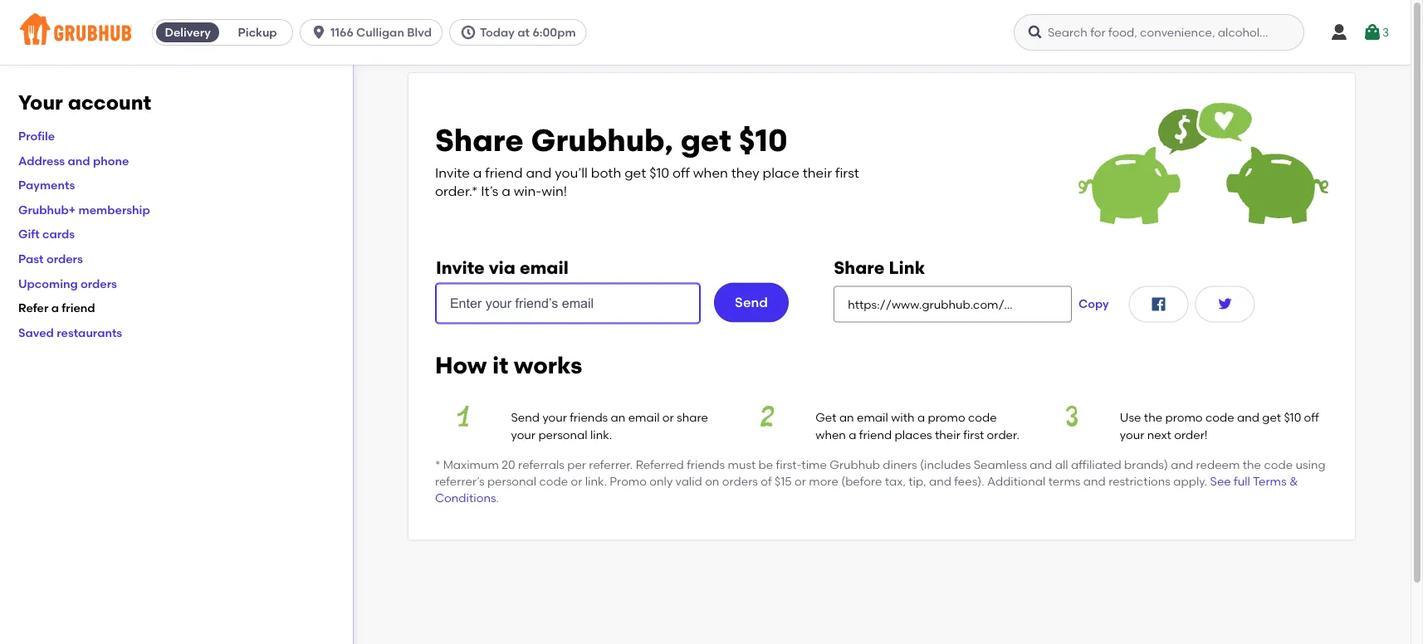 Task type: describe. For each thing, give the bounding box(es) containing it.
pickup button
[[223, 19, 292, 46]]

win-
[[514, 183, 542, 199]]

works
[[514, 351, 582, 379]]

today at 6:00pm
[[480, 25, 576, 39]]

send for send your friends an email or share your personal link.
[[511, 411, 540, 425]]

link. inside send your friends an email or share your personal link.
[[590, 428, 612, 442]]

first-
[[776, 458, 802, 472]]

to
[[1339, 531, 1351, 545]]

friends inside the * maximum 20 referrals per referrer. referred friends must be first-time grubhub diners (includes seamless and all affiliated brands) and redeem the code using referrer's personal code or link. promo only valid on orders of $15 or more (before tax, tip, and fees). additional terms and restrictions apply.
[[687, 458, 725, 472]]

using
[[1296, 458, 1326, 472]]

referrals
[[518, 458, 565, 472]]

grubhub,
[[531, 122, 673, 159]]

their inside get an email with a promo code when a friend places their first order.
[[935, 428, 961, 442]]

email for invite via email
[[520, 257, 569, 278]]

1 horizontal spatial svg image
[[1330, 22, 1350, 42]]

orders for past orders
[[46, 252, 83, 266]]

redeem
[[1196, 458, 1240, 472]]

1166 culligan blvd button
[[300, 19, 449, 46]]

&
[[1290, 475, 1299, 489]]

share for grubhub,
[[435, 122, 524, 159]]

how it works
[[435, 351, 582, 379]]

1 horizontal spatial $10
[[739, 122, 788, 159]]

time
[[802, 458, 827, 472]]

saved
[[18, 326, 54, 340]]

1 vertical spatial $10
[[650, 164, 670, 181]]

a up the grubhub
[[849, 428, 857, 442]]

code down referrals
[[539, 475, 568, 489]]

main navigation navigation
[[0, 0, 1411, 65]]

an inside send your friends an email or share your personal link.
[[611, 411, 626, 425]]

past
[[18, 252, 44, 266]]

copy button
[[1072, 286, 1116, 322]]

when inside get an email with a promo code when a friend places their first order.
[[816, 428, 846, 442]]

win!
[[542, 183, 567, 199]]

get
[[816, 411, 837, 425]]

upcoming orders
[[18, 276, 117, 291]]

share link
[[834, 257, 925, 278]]

get an email with a promo code when a friend places their first order.
[[816, 411, 1020, 442]]

and down affiliated
[[1084, 475, 1106, 489]]

fees).
[[955, 475, 985, 489]]

3
[[1383, 25, 1389, 39]]

refer a friend
[[18, 301, 95, 315]]

(includes
[[920, 458, 971, 472]]

share
[[677, 411, 708, 425]]

promo inside get an email with a promo code when a friend places their first order.
[[928, 411, 966, 425]]

personal inside the * maximum 20 referrals per referrer. referred friends must be first-time grubhub diners (includes seamless and all affiliated brands) and redeem the code using referrer's personal code or link. promo only valid on orders of $15 or more (before tax, tip, and fees). additional terms and restrictions apply.
[[487, 475, 537, 489]]

past orders
[[18, 252, 83, 266]]

valid
[[676, 475, 702, 489]]

next
[[1148, 428, 1172, 442]]

grubhub+ membership
[[18, 203, 150, 217]]

upcoming orders link
[[18, 276, 117, 291]]

terms
[[1253, 475, 1287, 489]]

affiliated
[[1071, 458, 1122, 472]]

restrictions
[[1109, 475, 1171, 489]]

it
[[492, 351, 509, 379]]

pickup
[[238, 25, 277, 39]]

friends inside send your friends an email or share your personal link.
[[570, 411, 608, 425]]

order.
[[987, 428, 1020, 442]]

phone
[[93, 153, 129, 168]]

or inside send your friends an email or share your personal link.
[[663, 411, 674, 425]]

step 1 image
[[435, 406, 491, 427]]

you'll
[[555, 164, 588, 181]]

cards
[[42, 227, 75, 241]]

$15
[[775, 475, 792, 489]]

tax,
[[885, 475, 906, 489]]

step 2 image
[[740, 406, 796, 427]]

a right the with
[[918, 411, 925, 425]]

* maximum 20 referrals per referrer. referred friends must be first-time grubhub diners (includes seamless and all affiliated brands) and redeem the code using referrer's personal code or link. promo only valid on orders of $15 or more (before tax, tip, and fees). additional terms and restrictions apply.
[[435, 458, 1326, 489]]

address and phone link
[[18, 153, 129, 168]]

svg image for 1166 culligan blvd
[[311, 24, 327, 41]]

off inside share grubhub, get $10 invite a friend and you'll both get $10 off when they place their first order.* it's a win-win!
[[673, 164, 690, 181]]

0 horizontal spatial your
[[511, 428, 536, 442]]

order.*
[[435, 183, 478, 199]]

the inside the * maximum 20 referrals per referrer. referred friends must be first-time grubhub diners (includes seamless and all affiliated brands) and redeem the code using referrer's personal code or link. promo only valid on orders of $15 or more (before tax, tip, and fees). additional terms and restrictions apply.
[[1243, 458, 1262, 472]]

and inside the "use the promo code and get $10 off your next order!"
[[1237, 411, 1260, 425]]

copy
[[1079, 297, 1109, 311]]

Search for food, convenience, alcohol... search field
[[1014, 14, 1305, 51]]

2 horizontal spatial or
[[795, 475, 806, 489]]

conditions
[[435, 491, 496, 506]]

link. inside the * maximum 20 referrals per referrer. referred friends must be first-time grubhub diners (includes seamless and all affiliated brands) and redeem the code using referrer's personal code or link. promo only valid on orders of $15 or more (before tax, tip, and fees). additional terms and restrictions apply.
[[585, 475, 607, 489]]

off inside the "use the promo code and get $10 off your next order!"
[[1304, 411, 1319, 425]]

0 horizontal spatial or
[[571, 475, 582, 489]]

via
[[489, 257, 516, 278]]

first inside share grubhub, get $10 invite a friend and you'll both get $10 off when they place their first order.* it's a win-win!
[[836, 164, 859, 181]]

and left phone
[[68, 153, 90, 168]]

gift cards link
[[18, 227, 75, 241]]

today
[[480, 25, 515, 39]]

at
[[518, 25, 530, 39]]

promo inside the "use the promo code and get $10 off your next order!"
[[1166, 411, 1203, 425]]

address and phone
[[18, 153, 129, 168]]

profile link
[[18, 129, 55, 143]]

20
[[502, 458, 515, 472]]

gift
[[18, 227, 40, 241]]

restaurants
[[57, 326, 122, 340]]

of
[[761, 475, 772, 489]]

the inside the "use the promo code and get $10 off your next order!"
[[1144, 411, 1163, 425]]

see
[[1211, 475, 1231, 489]]

1 horizontal spatial your
[[543, 411, 567, 425]]

diners
[[883, 458, 917, 472]]

use the promo code and get $10 off your next order!
[[1120, 411, 1319, 442]]

proceed to checkout button
[[1237, 523, 1423, 553]]

with
[[891, 411, 915, 425]]

share grubhub and save image
[[1079, 100, 1329, 225]]

additional
[[987, 475, 1046, 489]]



Task type: vqa. For each thing, say whether or not it's contained in the screenshot.
Gift cards
yes



Task type: locate. For each thing, give the bounding box(es) containing it.
1 vertical spatial link.
[[585, 475, 607, 489]]

tip,
[[909, 475, 927, 489]]

past orders link
[[18, 252, 83, 266]]

0 horizontal spatial personal
[[487, 475, 537, 489]]

1 promo from the left
[[928, 411, 966, 425]]

svg image inside today at 6:00pm button
[[460, 24, 477, 41]]

their up (includes
[[935, 428, 961, 442]]

0 horizontal spatial promo
[[928, 411, 966, 425]]

orders up refer a friend link
[[81, 276, 117, 291]]

1166
[[331, 25, 354, 39]]

refer
[[18, 301, 48, 315]]

and
[[68, 153, 90, 168], [526, 164, 552, 181], [1237, 411, 1260, 425], [1030, 458, 1053, 472], [1171, 458, 1194, 472], [929, 475, 952, 489], [1084, 475, 1106, 489]]

be
[[759, 458, 773, 472]]

use
[[1120, 411, 1142, 425]]

0 horizontal spatial $10
[[650, 164, 670, 181]]

Enter your friend's email email field
[[436, 283, 700, 323]]

on
[[705, 475, 720, 489]]

0 vertical spatial off
[[673, 164, 690, 181]]

0 horizontal spatial the
[[1144, 411, 1163, 425]]

culligan
[[356, 25, 404, 39]]

when inside share grubhub, get $10 invite a friend and you'll both get $10 off when they place their first order.* it's a win-win!
[[693, 164, 728, 181]]

friend down the with
[[859, 428, 892, 442]]

1 horizontal spatial email
[[628, 411, 660, 425]]

your inside the "use the promo code and get $10 off your next order!"
[[1120, 428, 1145, 442]]

off
[[673, 164, 690, 181], [1304, 411, 1319, 425]]

the up next
[[1144, 411, 1163, 425]]

$10 up the place
[[739, 122, 788, 159]]

per
[[567, 458, 586, 472]]

today at 6:00pm button
[[449, 19, 593, 46]]

1 horizontal spatial share
[[834, 257, 885, 278]]

your up referrals
[[543, 411, 567, 425]]

0 horizontal spatial first
[[836, 164, 859, 181]]

orders
[[46, 252, 83, 266], [81, 276, 117, 291], [722, 475, 758, 489]]

a up it's
[[473, 164, 482, 181]]

more
[[809, 475, 839, 489]]

2 an from the left
[[840, 411, 854, 425]]

orders up upcoming orders link
[[46, 252, 83, 266]]

payments link
[[18, 178, 75, 192]]

get up they
[[681, 122, 732, 159]]

link
[[889, 257, 925, 278]]

and up win- in the left top of the page
[[526, 164, 552, 181]]

link. up referrer.
[[590, 428, 612, 442]]

personal up "per"
[[538, 428, 588, 442]]

delivery
[[165, 25, 211, 39]]

1 vertical spatial orders
[[81, 276, 117, 291]]

their right the place
[[803, 164, 832, 181]]

referrer's
[[435, 475, 485, 489]]

0 vertical spatial $10
[[739, 122, 788, 159]]

send inside send button
[[735, 294, 768, 311]]

0 vertical spatial share
[[435, 122, 524, 159]]

6:00pm
[[533, 25, 576, 39]]

share up it's
[[435, 122, 524, 159]]

0 vertical spatial the
[[1144, 411, 1163, 425]]

email for get an email with a promo code when a friend places their first order.
[[857, 411, 888, 425]]

friend inside get an email with a promo code when a friend places their first order.
[[859, 428, 892, 442]]

1 vertical spatial their
[[935, 428, 961, 442]]

a right it's
[[502, 183, 511, 199]]

send for send
[[735, 294, 768, 311]]

2 horizontal spatial email
[[857, 411, 888, 425]]

friend
[[485, 164, 523, 181], [62, 301, 95, 315], [859, 428, 892, 442]]

an inside get an email with a promo code when a friend places their first order.
[[840, 411, 854, 425]]

share left "link"
[[834, 257, 885, 278]]

referred
[[636, 458, 684, 472]]

0 vertical spatial when
[[693, 164, 728, 181]]

2 vertical spatial $10
[[1284, 411, 1302, 425]]

or left share
[[663, 411, 674, 425]]

0 horizontal spatial share
[[435, 122, 524, 159]]

2 promo from the left
[[1166, 411, 1203, 425]]

*
[[435, 458, 440, 472]]

and down (includes
[[929, 475, 952, 489]]

0 horizontal spatial email
[[520, 257, 569, 278]]

full
[[1234, 475, 1251, 489]]

0 vertical spatial personal
[[538, 428, 588, 442]]

1 vertical spatial off
[[1304, 411, 1319, 425]]

friends up "per"
[[570, 411, 608, 425]]

grubhub
[[830, 458, 880, 472]]

code up the order.
[[968, 411, 997, 425]]

place
[[763, 164, 800, 181]]

promo
[[610, 475, 647, 489]]

share inside share grubhub, get $10 invite a friend and you'll both get $10 off when they place their first order.* it's a win-win!
[[435, 122, 524, 159]]

your
[[543, 411, 567, 425], [511, 428, 536, 442], [1120, 428, 1145, 442]]

2 horizontal spatial friend
[[859, 428, 892, 442]]

0 horizontal spatial when
[[693, 164, 728, 181]]

0 vertical spatial friends
[[570, 411, 608, 425]]

2 horizontal spatial svg image
[[1363, 22, 1383, 42]]

invite up order.*
[[435, 164, 470, 181]]

when left they
[[693, 164, 728, 181]]

friends up "on"
[[687, 458, 725, 472]]

an up referrer.
[[611, 411, 626, 425]]

share
[[435, 122, 524, 159], [834, 257, 885, 278]]

or down "per"
[[571, 475, 582, 489]]

referrer.
[[589, 458, 633, 472]]

1 vertical spatial when
[[816, 428, 846, 442]]

1 horizontal spatial an
[[840, 411, 854, 425]]

an
[[611, 411, 626, 425], [840, 411, 854, 425]]

get inside the "use the promo code and get $10 off your next order!"
[[1263, 411, 1282, 425]]

order!
[[1175, 428, 1208, 442]]

2 vertical spatial get
[[1263, 411, 1282, 425]]

saved restaurants link
[[18, 326, 122, 340]]

0 horizontal spatial friend
[[62, 301, 95, 315]]

first right the place
[[836, 164, 859, 181]]

blvd
[[407, 25, 432, 39]]

2 vertical spatial friend
[[859, 428, 892, 442]]

they
[[731, 164, 760, 181]]

0 horizontal spatial get
[[625, 164, 646, 181]]

email left the with
[[857, 411, 888, 425]]

must
[[728, 458, 756, 472]]

0 vertical spatial send
[[735, 294, 768, 311]]

1 horizontal spatial promo
[[1166, 411, 1203, 425]]

link. down referrer.
[[585, 475, 607, 489]]

1 horizontal spatial send
[[735, 294, 768, 311]]

places
[[895, 428, 932, 442]]

0 vertical spatial their
[[803, 164, 832, 181]]

svg image
[[460, 24, 477, 41], [1027, 24, 1044, 41], [1149, 294, 1169, 314], [1216, 294, 1236, 314]]

0 horizontal spatial off
[[673, 164, 690, 181]]

the up the full
[[1243, 458, 1262, 472]]

personal inside send your friends an email or share your personal link.
[[538, 428, 588, 442]]

svg image inside the 3 button
[[1363, 22, 1383, 42]]

send inside send your friends an email or share your personal link.
[[511, 411, 540, 425]]

their inside share grubhub, get $10 invite a friend and you'll both get $10 off when they place their first order.* it's a win-win!
[[803, 164, 832, 181]]

0 horizontal spatial svg image
[[311, 24, 327, 41]]

only
[[650, 475, 673, 489]]

email inside send your friends an email or share your personal link.
[[628, 411, 660, 425]]

your down use
[[1120, 428, 1145, 442]]

saved restaurants
[[18, 326, 122, 340]]

0 vertical spatial invite
[[435, 164, 470, 181]]

friends
[[570, 411, 608, 425], [687, 458, 725, 472]]

proceed
[[1288, 531, 1336, 545]]

1 vertical spatial friends
[[687, 458, 725, 472]]

friend up it's
[[485, 164, 523, 181]]

svg image for 3
[[1363, 22, 1383, 42]]

1 vertical spatial invite
[[436, 257, 485, 278]]

1 vertical spatial share
[[834, 257, 885, 278]]

2 vertical spatial orders
[[722, 475, 758, 489]]

email left share
[[628, 411, 660, 425]]

get right both
[[625, 164, 646, 181]]

send button
[[714, 283, 789, 322]]

off left they
[[673, 164, 690, 181]]

1 horizontal spatial friend
[[485, 164, 523, 181]]

grubhub+ membership link
[[18, 203, 150, 217]]

1 vertical spatial friend
[[62, 301, 95, 315]]

personal down "20"
[[487, 475, 537, 489]]

0 vertical spatial friend
[[485, 164, 523, 181]]

svg image inside "1166 culligan blvd" button
[[311, 24, 327, 41]]

or right "$15"
[[795, 475, 806, 489]]

1 vertical spatial personal
[[487, 475, 537, 489]]

orders down must
[[722, 475, 758, 489]]

(before
[[841, 475, 882, 489]]

maximum
[[443, 458, 499, 472]]

1 horizontal spatial or
[[663, 411, 674, 425]]

all
[[1055, 458, 1069, 472]]

1 an from the left
[[611, 411, 626, 425]]

orders for upcoming orders
[[81, 276, 117, 291]]

address
[[18, 153, 65, 168]]

svg image
[[1330, 22, 1350, 42], [1363, 22, 1383, 42], [311, 24, 327, 41]]

a right refer
[[51, 301, 59, 315]]

0 vertical spatial link.
[[590, 428, 612, 442]]

0 vertical spatial get
[[681, 122, 732, 159]]

checkout
[[1354, 531, 1409, 545]]

your up "20"
[[511, 428, 536, 442]]

promo up the order!
[[1166, 411, 1203, 425]]

1 horizontal spatial off
[[1304, 411, 1319, 425]]

profile
[[18, 129, 55, 143]]

invite inside share grubhub, get $10 invite a friend and you'll both get $10 off when they place their first order.* it's a win-win!
[[435, 164, 470, 181]]

code inside the "use the promo code and get $10 off your next order!"
[[1206, 411, 1235, 425]]

an right 'get'
[[840, 411, 854, 425]]

when
[[693, 164, 728, 181], [816, 428, 846, 442]]

both
[[591, 164, 621, 181]]

terms
[[1049, 475, 1081, 489]]

and inside share grubhub, get $10 invite a friend and you'll both get $10 off when they place their first order.* it's a win-win!
[[526, 164, 552, 181]]

0 horizontal spatial friends
[[570, 411, 608, 425]]

2 horizontal spatial $10
[[1284, 411, 1302, 425]]

email right via
[[520, 257, 569, 278]]

0 horizontal spatial an
[[611, 411, 626, 425]]

and left all
[[1030, 458, 1053, 472]]

brands)
[[1125, 458, 1168, 472]]

1 horizontal spatial first
[[964, 428, 984, 442]]

1 vertical spatial send
[[511, 411, 540, 425]]

code up the order!
[[1206, 411, 1235, 425]]

share for link
[[834, 257, 885, 278]]

how
[[435, 351, 487, 379]]

1 horizontal spatial get
[[681, 122, 732, 159]]

0 vertical spatial orders
[[46, 252, 83, 266]]

$10 right both
[[650, 164, 670, 181]]

code inside get an email with a promo code when a friend places their first order.
[[968, 411, 997, 425]]

see full terms & conditions link
[[435, 475, 1299, 506]]

0 horizontal spatial their
[[803, 164, 832, 181]]

orders inside the * maximum 20 referrals per referrer. referred friends must be first-time grubhub diners (includes seamless and all affiliated brands) and redeem the code using referrer's personal code or link. promo only valid on orders of $15 or more (before tax, tip, and fees). additional terms and restrictions apply.
[[722, 475, 758, 489]]

see full terms & conditions
[[435, 475, 1299, 506]]

personal
[[538, 428, 588, 442], [487, 475, 537, 489]]

friend inside share grubhub, get $10 invite a friend and you'll both get $10 off when they place their first order.* it's a win-win!
[[485, 164, 523, 181]]

None text field
[[834, 286, 1072, 322]]

account
[[68, 91, 151, 115]]

1 vertical spatial first
[[964, 428, 984, 442]]

step 3 image
[[1044, 406, 1100, 427]]

email inside get an email with a promo code when a friend places their first order.
[[857, 411, 888, 425]]

1 vertical spatial the
[[1243, 458, 1262, 472]]

get up terms at the bottom
[[1263, 411, 1282, 425]]

first left the order.
[[964, 428, 984, 442]]

gift cards
[[18, 227, 75, 241]]

when down 'get'
[[816, 428, 846, 442]]

1166 culligan blvd
[[331, 25, 432, 39]]

promo up places
[[928, 411, 966, 425]]

invite left via
[[436, 257, 485, 278]]

0 horizontal spatial send
[[511, 411, 540, 425]]

first inside get an email with a promo code when a friend places their first order.
[[964, 428, 984, 442]]

proceed to checkout
[[1288, 531, 1409, 545]]

code up terms at the bottom
[[1264, 458, 1293, 472]]

send your friends an email or share your personal link.
[[511, 411, 708, 442]]

2 horizontal spatial get
[[1263, 411, 1282, 425]]

friend up saved restaurants
[[62, 301, 95, 315]]

and up redeem
[[1237, 411, 1260, 425]]

1 horizontal spatial friends
[[687, 458, 725, 472]]

and up apply.
[[1171, 458, 1194, 472]]

2 horizontal spatial your
[[1120, 428, 1145, 442]]

1 horizontal spatial their
[[935, 428, 961, 442]]

1 vertical spatial get
[[625, 164, 646, 181]]

off up using
[[1304, 411, 1319, 425]]

your account
[[18, 91, 151, 115]]

your
[[18, 91, 63, 115]]

$10 up using
[[1284, 411, 1302, 425]]

link.
[[590, 428, 612, 442], [585, 475, 607, 489]]

1 horizontal spatial when
[[816, 428, 846, 442]]

0 vertical spatial first
[[836, 164, 859, 181]]

1 horizontal spatial personal
[[538, 428, 588, 442]]

1 horizontal spatial the
[[1243, 458, 1262, 472]]

their
[[803, 164, 832, 181], [935, 428, 961, 442]]

$10 inside the "use the promo code and get $10 off your next order!"
[[1284, 411, 1302, 425]]



